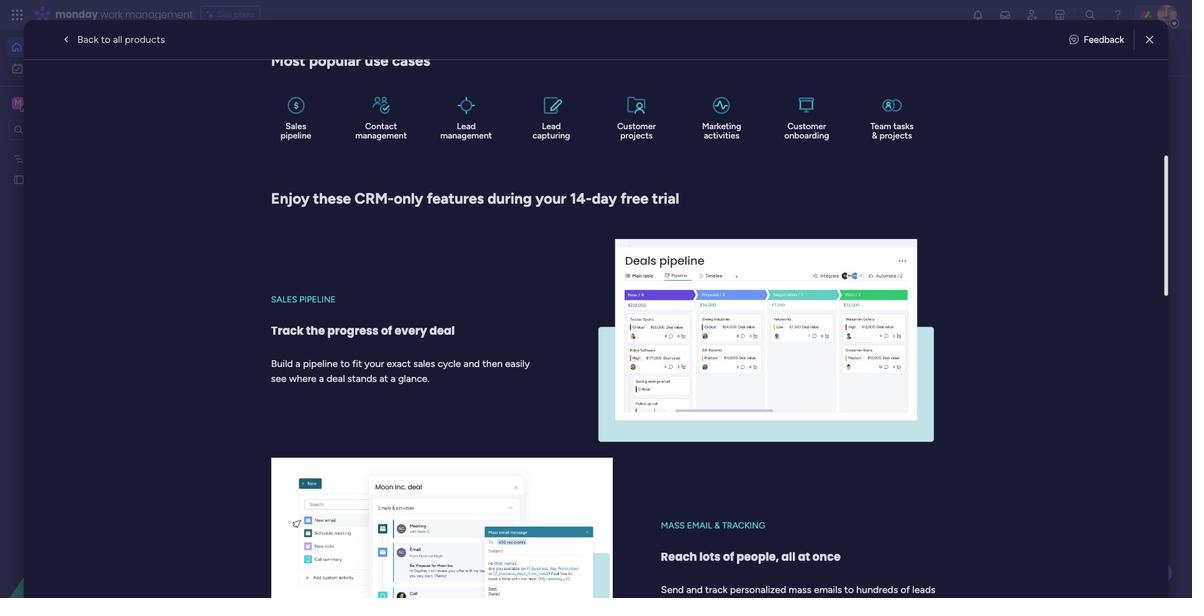 Task type: vqa. For each thing, say whether or not it's contained in the screenshot.
the bottommost Office
no



Task type: describe. For each thing, give the bounding box(es) containing it.
at inside build a pipeline to fit your exact sales cycle and then easily see where a deal stands at a glance.
[[380, 373, 388, 385]]

send and track personalized mass emails to hundreds of leads
[[661, 584, 936, 598]]

1 horizontal spatial a
[[319, 373, 324, 385]]

enjoy
[[271, 190, 310, 208]]

lots
[[700, 549, 721, 565]]

most
[[271, 52, 306, 70]]

deal inside build a pipeline to fit your exact sales cycle and then easily see where a deal stands at a glance.
[[327, 373, 345, 385]]

team tasks & projects
[[871, 121, 914, 141]]

build a pipeline to fit your exact sales cycle and then easily see where a deal stands at a glance.
[[271, 358, 530, 385]]

feedback link
[[1070, 29, 1124, 49]]

workspace for topmost workspace icon
[[53, 97, 102, 109]]

see
[[217, 9, 232, 20]]

customer projects
[[617, 121, 656, 141]]

progress
[[328, 323, 379, 339]]

& for approvals
[[688, 227, 694, 239]]

workplace workspace button
[[584, 429, 919, 484]]

v
[[259, 447, 270, 465]]

enjoy these crm-only features during your 14-day free trial
[[271, 190, 680, 208]]

project planning
[[636, 376, 717, 389]]

home link
[[7, 37, 151, 57]]

use
[[365, 52, 389, 70]]

the
[[306, 323, 325, 339]]

workplace workspace
[[636, 443, 747, 456]]

most popular use cases
[[271, 52, 431, 70]]

my work
[[29, 63, 62, 73]]

update feed image
[[999, 9, 1012, 21]]

virtual
[[687, 248, 713, 258]]

inbox
[[373, 53, 398, 65]]

my work link
[[7, 58, 151, 78]]

build
[[271, 358, 293, 370]]

recently
[[247, 102, 292, 116]]

james peterson image
[[1158, 5, 1177, 25]]

feedback
[[1084, 34, 1124, 45]]

crm-
[[355, 190, 394, 208]]

update feed (inbox)
[[247, 296, 350, 310]]

work management for p
[[651, 393, 728, 404]]

onboarding
[[785, 131, 830, 141]]

work inside quick search results list box
[[605, 248, 624, 258]]

all inside back to all products button
[[113, 33, 122, 45]]

and inside send and track personalized mass emails to hundreds of leads
[[687, 584, 703, 596]]

sales
[[414, 358, 436, 370]]

0 vertical spatial pipeline
[[281, 131, 312, 141]]

lottie animation image for rightmost lottie animation element
[[605, 30, 954, 77]]

update
[[247, 296, 284, 310]]

component image for p
[[636, 393, 646, 404]]

1 vertical spatial at
[[798, 549, 811, 565]]

v2 bolt switch image
[[1063, 46, 1071, 60]]

close image
[[1146, 35, 1154, 44]]

workspace
[[691, 443, 747, 456]]

project for project requests & approvals
[[608, 227, 641, 239]]

pipeline
[[300, 295, 336, 305]]

my workspaces
[[247, 338, 327, 352]]

track
[[271, 323, 304, 339]]

contact
[[365, 121, 397, 132]]

then
[[483, 358, 503, 370]]

monday marketplace image
[[1054, 9, 1066, 21]]

add to favorites image
[[720, 227, 732, 239]]

1 vertical spatial main workspace
[[288, 376, 369, 389]]

sales
[[271, 295, 298, 305]]

14-
[[570, 190, 592, 208]]

work up back to all products button on the top of the page
[[100, 7, 123, 22]]

m for topmost workspace icon
[[14, 98, 22, 108]]

& for projects
[[872, 131, 878, 141]]

trial
[[653, 190, 680, 208]]

lead management
[[441, 121, 492, 141]]

help image
[[1112, 9, 1124, 21]]

glance.
[[398, 373, 430, 385]]

2 horizontal spatial your
[[536, 190, 567, 208]]

help button
[[1129, 563, 1172, 583]]

workspace image containing v
[[250, 442, 279, 472]]

work right v
[[303, 460, 323, 471]]

project requests & approvals
[[608, 227, 743, 239]]

give
[[981, 47, 1000, 59]]

0 vertical spatial of
[[381, 323, 392, 339]]

back to all products button
[[50, 27, 175, 52]]

mass
[[661, 521, 685, 531]]

emails
[[814, 584, 842, 596]]

pet
[[715, 248, 728, 258]]

p
[[608, 380, 616, 398]]

team
[[871, 121, 892, 132]]

contact management
[[356, 121, 407, 141]]

feed
[[287, 296, 310, 310]]

lead for management
[[457, 121, 476, 132]]

0 vertical spatial deal
[[430, 323, 455, 339]]

1 vertical spatial all
[[782, 549, 796, 565]]

1 horizontal spatial lottie animation element
[[605, 30, 954, 77]]

home option
[[7, 37, 151, 57]]

0 horizontal spatial lottie animation element
[[0, 473, 158, 598]]

to inside send and track personalized mass emails to hundreds of leads
[[845, 584, 854, 596]]

of inside send and track personalized mass emails to hundreds of leads
[[901, 584, 910, 596]]

work management > virtual pet game
[[605, 248, 753, 258]]

>
[[680, 248, 685, 258]]

feedback
[[1002, 47, 1041, 59]]

mass email & tracking
[[661, 521, 766, 531]]

send
[[661, 584, 684, 596]]

home
[[27, 42, 51, 52]]

recent
[[306, 53, 335, 65]]

every
[[395, 323, 427, 339]]



Task type: locate. For each thing, give the bounding box(es) containing it.
component image right p at the right
[[636, 393, 646, 404]]

lead
[[457, 121, 476, 132], [542, 121, 561, 132]]

0 vertical spatial at
[[380, 373, 388, 385]]

0 vertical spatial main
[[29, 97, 50, 109]]

to inside button
[[101, 33, 111, 45]]

1 horizontal spatial my
[[247, 338, 263, 352]]

2 horizontal spatial a
[[391, 373, 396, 385]]

list box
[[0, 145, 158, 357]]

help
[[1140, 567, 1162, 579]]

track the progress of every deal
[[271, 323, 455, 339]]

m
[[14, 98, 22, 108], [258, 380, 271, 398]]

and inside build a pipeline to fit your exact sales cycle and then easily see where a deal stands at a glance.
[[464, 358, 480, 370]]

1 vertical spatial lottie animation image
[[0, 473, 158, 598]]

plans
[[234, 9, 255, 20]]

1 horizontal spatial all
[[782, 549, 796, 565]]

project down free
[[608, 227, 641, 239]]

v2 user feedback image left give
[[966, 46, 976, 60]]

& for tracking
[[715, 521, 720, 531]]

1 horizontal spatial workspace image
[[250, 375, 279, 405]]

2 projects from the left
[[880, 131, 913, 141]]

see
[[271, 373, 287, 385]]

mass
[[789, 584, 812, 596]]

1 horizontal spatial m
[[258, 380, 271, 398]]

cases
[[392, 52, 431, 70]]

customer onboarding
[[785, 121, 830, 141]]

1 horizontal spatial component image
[[636, 393, 646, 404]]

boards,
[[337, 53, 370, 65]]

these
[[313, 190, 351, 208]]

work down project planning
[[651, 393, 671, 404]]

people,
[[737, 549, 779, 565]]

pipeline down recently visited
[[281, 131, 312, 141]]

v2 user feedback image up quick
[[1070, 32, 1079, 46]]

personalized
[[730, 584, 787, 596]]

0 horizontal spatial m
[[14, 98, 22, 108]]

easily
[[505, 358, 530, 370]]

1 horizontal spatial work management
[[651, 393, 728, 404]]

day
[[592, 190, 617, 208]]

and left track
[[687, 584, 703, 596]]

m for workspace icon to the middle
[[258, 380, 271, 398]]

1 vertical spatial deal
[[327, 373, 345, 385]]

component image for v
[[288, 460, 299, 471]]

my work option
[[7, 58, 151, 78]]

1 horizontal spatial at
[[798, 549, 811, 565]]

cycle
[[438, 358, 461, 370]]

main workspace
[[29, 97, 102, 109], [288, 376, 369, 389]]

once
[[813, 549, 841, 565]]

game
[[730, 248, 753, 258]]

of
[[381, 323, 392, 339], [723, 549, 735, 565], [901, 584, 910, 596]]

2 vertical spatial workspace image
[[605, 446, 619, 468]]

main for workspace icon to the middle
[[288, 376, 312, 389]]

1 horizontal spatial of
[[723, 549, 735, 565]]

project for project planning
[[636, 376, 672, 389]]

your left 14-
[[536, 190, 567, 208]]

v2 user feedback image inside the feedback 'link'
[[1070, 32, 1079, 46]]

work inside my work option
[[43, 63, 62, 73]]

projects inside customer projects
[[621, 131, 653, 141]]

notifications image
[[972, 9, 984, 21]]

a right where
[[319, 373, 324, 385]]

0 horizontal spatial lottie animation image
[[0, 473, 158, 598]]

1 horizontal spatial lead
[[542, 121, 561, 132]]

features
[[427, 190, 484, 208]]

workspace image
[[12, 96, 24, 110], [250, 375, 279, 405], [605, 446, 619, 468]]

0 vertical spatial project
[[608, 227, 641, 239]]

& right "email"
[[715, 521, 720, 531]]

0 horizontal spatial main workspace
[[29, 97, 102, 109]]

marketing activities
[[702, 121, 742, 141]]

workspace image inside image
[[605, 446, 619, 468]]

quick search results list box
[[229, 116, 927, 281]]

0 horizontal spatial workspaces
[[265, 338, 327, 352]]

0 horizontal spatial component image
[[288, 460, 299, 471]]

0 horizontal spatial v2 user feedback image
[[966, 46, 976, 60]]

quick search button
[[1053, 41, 1143, 66]]

of left every
[[381, 323, 392, 339]]

1 vertical spatial to
[[341, 358, 350, 370]]

customer inside the "customer onboarding"
[[788, 121, 827, 132]]

project left planning
[[636, 376, 672, 389]]

1 vertical spatial my
[[247, 338, 263, 352]]

0 horizontal spatial workspace
[[53, 97, 102, 109]]

my for my work
[[29, 63, 41, 73]]

lottie animation element
[[605, 30, 954, 77], [0, 473, 158, 598]]

to left fit
[[341, 358, 350, 370]]

0 horizontal spatial &
[[688, 227, 694, 239]]

0 horizontal spatial a
[[296, 358, 301, 370]]

see plans
[[217, 9, 255, 20]]

a down the exact
[[391, 373, 396, 385]]

0 vertical spatial component image
[[636, 393, 646, 404]]

2 vertical spatial of
[[901, 584, 910, 596]]

1 horizontal spatial projects
[[880, 131, 913, 141]]

& inside quick search results list box
[[688, 227, 694, 239]]

all down monday work management
[[113, 33, 122, 45]]

workspace image containing p
[[597, 375, 627, 405]]

1 horizontal spatial customer
[[788, 121, 827, 132]]

1 horizontal spatial v2 user feedback image
[[1070, 32, 1079, 46]]

0 vertical spatial m
[[14, 98, 22, 108]]

2 horizontal spatial &
[[872, 131, 878, 141]]

only
[[394, 190, 424, 208]]

your right fit
[[365, 358, 385, 370]]

visited
[[295, 102, 329, 116]]

1 vertical spatial workspace
[[315, 376, 369, 389]]

my left track on the left of the page
[[247, 338, 263, 352]]

main workspace down my work link in the top of the page
[[29, 97, 102, 109]]

0 vertical spatial lottie animation image
[[605, 30, 954, 77]]

management inside quick search results list box
[[626, 248, 677, 258]]

1 horizontal spatial and
[[464, 358, 480, 370]]

0 horizontal spatial to
[[101, 33, 111, 45]]

see plans button
[[200, 6, 260, 24]]

planning
[[674, 376, 717, 389]]

my down home
[[29, 63, 41, 73]]

work management for v
[[303, 460, 381, 471]]

workspace selection element
[[12, 96, 104, 112]]

main
[[29, 97, 50, 109], [288, 376, 312, 389]]

quickly
[[214, 53, 248, 65]]

0 horizontal spatial my
[[29, 63, 41, 73]]

to inside build a pipeline to fit your exact sales cycle and then easily see where a deal stands at a glance.
[[341, 358, 350, 370]]

0 horizontal spatial at
[[380, 373, 388, 385]]

select product image
[[11, 9, 24, 21]]

projects inside the team tasks & projects
[[880, 131, 913, 141]]

access
[[250, 53, 281, 65]]

main for topmost workspace icon
[[29, 97, 50, 109]]

during
[[488, 190, 532, 208]]

projects
[[621, 131, 653, 141], [880, 131, 913, 141]]

monday work management
[[55, 7, 193, 22]]

sales pipeline
[[281, 121, 312, 141]]

0 horizontal spatial of
[[381, 323, 392, 339]]

to right emails
[[845, 584, 854, 596]]

quick
[[1074, 47, 1099, 59]]

1 horizontal spatial workspaces
[[419, 53, 472, 65]]

main workspace down fit
[[288, 376, 369, 389]]

and left then
[[464, 358, 480, 370]]

0 horizontal spatial lead
[[457, 121, 476, 132]]

& inside the team tasks & projects
[[872, 131, 878, 141]]

exact
[[387, 358, 411, 370]]

2 customer from the left
[[788, 121, 827, 132]]

capturing
[[533, 131, 571, 141]]

0 vertical spatial workspace image
[[12, 96, 24, 110]]

of right lots
[[723, 549, 735, 565]]

& left tasks
[[872, 131, 878, 141]]

1 vertical spatial project
[[636, 376, 672, 389]]

marketing
[[702, 121, 742, 132]]

main workspace inside workspace selection element
[[29, 97, 102, 109]]

deal
[[430, 323, 455, 339], [327, 373, 345, 385]]

fit
[[353, 358, 362, 370]]

pipeline inside build a pipeline to fit your exact sales cycle and then easily see where a deal stands at a glance.
[[303, 358, 338, 370]]

workspace for workspace icon to the middle
[[315, 376, 369, 389]]

and right inbox
[[400, 53, 417, 65]]

customer
[[617, 121, 656, 132], [788, 121, 827, 132]]

1 vertical spatial component image
[[288, 460, 299, 471]]

workspace image inside button
[[597, 442, 627, 472]]

at down the exact
[[380, 373, 388, 385]]

v2 user feedback image
[[1070, 32, 1079, 46], [966, 46, 976, 60]]

& up the 'virtual'
[[688, 227, 694, 239]]

component image
[[636, 393, 646, 404], [288, 460, 299, 471]]

0 horizontal spatial workspace image
[[12, 96, 24, 110]]

2 vertical spatial to
[[845, 584, 854, 596]]

v2 user feedback image for feedback
[[1070, 32, 1079, 46]]

main inside workspace selection element
[[29, 97, 50, 109]]

activities
[[704, 131, 740, 141]]

at left once
[[798, 549, 811, 565]]

track
[[706, 584, 728, 596]]

customer for onboarding
[[788, 121, 827, 132]]

1 vertical spatial of
[[723, 549, 735, 565]]

quick search
[[1074, 47, 1133, 59]]

1 vertical spatial &
[[688, 227, 694, 239]]

your inside build a pipeline to fit your exact sales cycle and then easily see where a deal stands at a glance.
[[365, 358, 385, 370]]

1 vertical spatial m
[[258, 380, 271, 398]]

&
[[872, 131, 878, 141], [688, 227, 694, 239], [715, 521, 720, 531]]

1 vertical spatial workspaces
[[265, 338, 327, 352]]

work down day
[[605, 248, 624, 258]]

1 vertical spatial pipeline
[[303, 358, 338, 370]]

component image right v
[[288, 460, 299, 471]]

0 horizontal spatial and
[[400, 53, 417, 65]]

tracking
[[723, 521, 766, 531]]

1 vertical spatial main
[[288, 376, 312, 389]]

0 horizontal spatial main
[[29, 97, 50, 109]]

deal left stands at the left
[[327, 373, 345, 385]]

2 vertical spatial &
[[715, 521, 720, 531]]

reach lots of people, all at once
[[661, 549, 841, 565]]

2 horizontal spatial of
[[901, 584, 910, 596]]

workspaces up build
[[265, 338, 327, 352]]

workspaces right inbox
[[419, 53, 472, 65]]

1 horizontal spatial deal
[[430, 323, 455, 339]]

option
[[0, 147, 158, 149]]

1 vertical spatial lottie animation element
[[0, 473, 158, 598]]

1 vertical spatial workspace image
[[250, 375, 279, 405]]

1 horizontal spatial main workspace
[[288, 376, 369, 389]]

lead inside lead capturing
[[542, 121, 561, 132]]

quickly access your recent boards, inbox and workspaces
[[214, 53, 472, 65]]

0 horizontal spatial projects
[[621, 131, 653, 141]]

0 vertical spatial to
[[101, 33, 111, 45]]

1 horizontal spatial &
[[715, 521, 720, 531]]

sales pipeline
[[271, 295, 336, 305]]

0 vertical spatial main workspace
[[29, 97, 102, 109]]

1 horizontal spatial main
[[288, 376, 312, 389]]

lead for capturing
[[542, 121, 561, 132]]

workplace
[[636, 443, 688, 456]]

0 horizontal spatial work management
[[303, 460, 381, 471]]

1 vertical spatial and
[[464, 358, 480, 370]]

0 vertical spatial lottie animation element
[[605, 30, 954, 77]]

of left "leads"
[[901, 584, 910, 596]]

work down home
[[43, 63, 62, 73]]

popular
[[309, 52, 362, 70]]

search everything image
[[1084, 9, 1097, 21]]

work
[[100, 7, 123, 22], [43, 63, 62, 73], [605, 248, 624, 258], [651, 393, 671, 404], [303, 460, 323, 471]]

sales
[[286, 121, 307, 132]]

products
[[125, 33, 165, 45]]

my for my workspaces
[[247, 338, 263, 352]]

2 horizontal spatial and
[[687, 584, 703, 596]]

workspace image
[[597, 375, 627, 405], [250, 442, 279, 472], [597, 442, 627, 472]]

m inside workspace selection element
[[14, 98, 22, 108]]

0 vertical spatial &
[[872, 131, 878, 141]]

2 horizontal spatial workspace image
[[605, 446, 619, 468]]

free
[[621, 190, 649, 208]]

2 horizontal spatial to
[[845, 584, 854, 596]]

workspace down my work option
[[53, 97, 102, 109]]

search
[[1102, 47, 1133, 59]]

1 lead from the left
[[457, 121, 476, 132]]

pipeline up where
[[303, 358, 338, 370]]

management
[[125, 7, 193, 22], [356, 131, 407, 141], [441, 131, 492, 141], [626, 248, 677, 258], [673, 393, 728, 404], [326, 460, 381, 471]]

0 vertical spatial your
[[283, 53, 303, 65]]

1 projects from the left
[[621, 131, 653, 141]]

0 horizontal spatial customer
[[617, 121, 656, 132]]

my inside option
[[29, 63, 41, 73]]

hundreds
[[857, 584, 899, 596]]

to right 'back' at the left of page
[[101, 33, 111, 45]]

workspace
[[53, 97, 102, 109], [315, 376, 369, 389]]

back
[[77, 33, 99, 45]]

invite members image
[[1027, 9, 1039, 21]]

v2 user feedback image for give feedback
[[966, 46, 976, 60]]

a up where
[[296, 358, 301, 370]]

your
[[283, 53, 303, 65], [536, 190, 567, 208], [365, 358, 385, 370]]

lottie animation image for left lottie animation element
[[0, 473, 158, 598]]

approvals
[[697, 227, 743, 239]]

at
[[380, 373, 388, 385], [798, 549, 811, 565]]

0 horizontal spatial deal
[[327, 373, 345, 385]]

0 vertical spatial all
[[113, 33, 122, 45]]

where
[[289, 373, 317, 385]]

2 vertical spatial your
[[365, 358, 385, 370]]

workspace down fit
[[315, 376, 369, 389]]

0 vertical spatial my
[[29, 63, 41, 73]]

your left recent
[[283, 53, 303, 65]]

0 horizontal spatial all
[[113, 33, 122, 45]]

stands
[[348, 373, 377, 385]]

give feedback
[[981, 47, 1041, 59]]

project inside quick search results list box
[[608, 227, 641, 239]]

1 horizontal spatial your
[[365, 358, 385, 370]]

lead inside lead management
[[457, 121, 476, 132]]

customer for projects
[[617, 121, 656, 132]]

0 vertical spatial and
[[400, 53, 417, 65]]

1 horizontal spatial workspace
[[315, 376, 369, 389]]

0 vertical spatial workspaces
[[419, 53, 472, 65]]

public board image
[[13, 173, 25, 185]]

0 vertical spatial workspace
[[53, 97, 102, 109]]

workspaces
[[419, 53, 472, 65], [265, 338, 327, 352]]

0 vertical spatial work management
[[651, 393, 728, 404]]

all right people,
[[782, 549, 796, 565]]

2 vertical spatial and
[[687, 584, 703, 596]]

pipeline
[[281, 131, 312, 141], [303, 358, 338, 370]]

0 horizontal spatial your
[[283, 53, 303, 65]]

requests
[[643, 227, 686, 239]]

1 customer from the left
[[617, 121, 656, 132]]

main down my work
[[29, 97, 50, 109]]

leads
[[913, 584, 936, 596]]

lottie animation image
[[605, 30, 954, 77], [0, 473, 158, 598]]

1 vertical spatial your
[[536, 190, 567, 208]]

deal right every
[[430, 323, 455, 339]]

1 horizontal spatial to
[[341, 358, 350, 370]]

main right see
[[288, 376, 312, 389]]

2 lead from the left
[[542, 121, 561, 132]]



